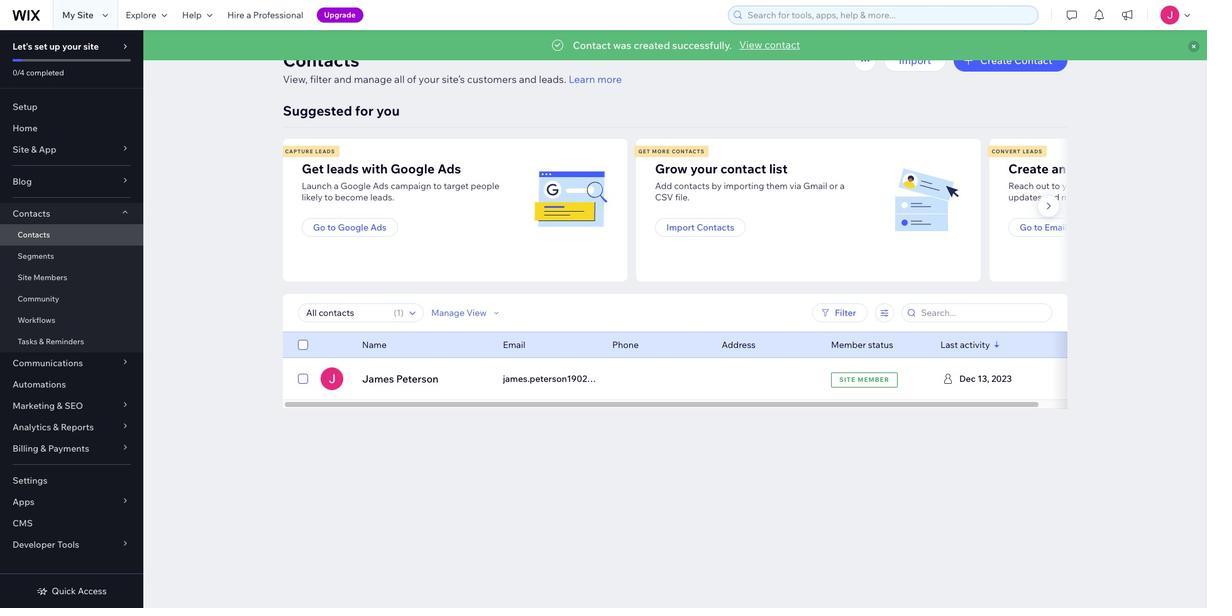 Task type: locate. For each thing, give the bounding box(es) containing it.
filter
[[310, 73, 332, 86]]

site & app
[[13, 144, 56, 155]]

& for billing
[[40, 443, 46, 455]]

contact was created successfully.
[[573, 39, 732, 52]]

0 vertical spatial email
[[1045, 222, 1067, 233]]

& right 'billing'
[[40, 443, 46, 455]]

campaign up the subscribers
[[1104, 161, 1164, 177]]

create inside button
[[980, 54, 1012, 67]]

0 horizontal spatial import
[[666, 222, 695, 233]]

grow your contact list add contacts by importing them via gmail or a csv file.
[[655, 161, 845, 203]]

with
[[362, 161, 388, 177], [1132, 180, 1150, 192]]

leads right convert
[[1023, 148, 1043, 155]]

2 go from the left
[[1020, 222, 1032, 233]]

address
[[722, 340, 756, 351]]

marketing
[[1069, 222, 1111, 233], [13, 400, 55, 412]]

automations
[[13, 379, 66, 390]]

create an email campaign reach out to your subscribers with newsletters, updates and more.
[[1008, 161, 1201, 203]]

and right the customers
[[519, 73, 537, 86]]

1 vertical spatial contact
[[720, 161, 766, 177]]

go to email marketing button
[[1008, 218, 1123, 237]]

contacts view, filter and manage all of your site's customers and leads. learn more
[[283, 49, 622, 86]]

2 horizontal spatial view
[[980, 373, 1003, 385]]

target
[[444, 180, 469, 192]]

filter
[[835, 307, 856, 319]]

1 horizontal spatial go
[[1020, 222, 1032, 233]]

ads inside button
[[370, 222, 387, 233]]

segments link
[[0, 246, 143, 267]]

likely
[[302, 192, 323, 203]]

0 vertical spatial with
[[362, 161, 388, 177]]

1 vertical spatial leads.
[[370, 192, 394, 203]]

1 vertical spatial view
[[467, 307, 487, 319]]

view right successfully.
[[739, 38, 762, 51]]

setup link
[[0, 96, 143, 118]]

contacts
[[674, 180, 710, 192]]

go for get
[[313, 222, 325, 233]]

hire a professional
[[227, 9, 303, 21]]

1 vertical spatial campaign
[[391, 180, 431, 192]]

google
[[391, 161, 435, 177], [341, 180, 371, 192], [338, 222, 368, 233]]

leads for create
[[1023, 148, 1043, 155]]

marketing up analytics
[[13, 400, 55, 412]]

upgrade
[[324, 10, 356, 19]]

1 horizontal spatial a
[[334, 180, 339, 192]]

view contact
[[739, 38, 800, 51]]

your inside "contacts view, filter and manage all of your site's customers and leads. learn more"
[[419, 73, 440, 86]]

leads for get
[[315, 148, 335, 155]]

2 vertical spatial view
[[980, 373, 1003, 385]]

1 horizontal spatial leads
[[1023, 148, 1043, 155]]

james.peterson1902@gmail.com
[[503, 373, 639, 385]]

1 horizontal spatial with
[[1132, 180, 1150, 192]]

leads up the 'get'
[[315, 148, 335, 155]]

1 horizontal spatial contact
[[1014, 54, 1052, 67]]

1 vertical spatial contact
[[1014, 54, 1052, 67]]

go down likely
[[313, 222, 325, 233]]

1 horizontal spatial campaign
[[1104, 161, 1164, 177]]

to right out
[[1052, 180, 1060, 192]]

1 horizontal spatial import
[[899, 54, 931, 67]]

leads. left learn
[[539, 73, 566, 86]]

contact
[[765, 38, 800, 51], [720, 161, 766, 177]]

2 vertical spatial ads
[[370, 222, 387, 233]]

2 vertical spatial google
[[338, 222, 368, 233]]

leads. inside get leads with google ads launch a google ads campaign to target people likely to become leads.
[[370, 192, 394, 203]]

community link
[[0, 289, 143, 310]]

& inside tasks & reminders link
[[39, 337, 44, 346]]

0 horizontal spatial leads.
[[370, 192, 394, 203]]

1 vertical spatial create
[[1008, 161, 1049, 177]]

a
[[246, 9, 251, 21], [334, 180, 339, 192], [840, 180, 845, 192]]

home link
[[0, 118, 143, 139]]

go down updates
[[1020, 222, 1032, 233]]

alert
[[143, 30, 1207, 60]]

to down updates
[[1034, 222, 1043, 233]]

0 vertical spatial marketing
[[1069, 222, 1111, 233]]

site down home at left
[[13, 144, 29, 155]]

1 horizontal spatial leads.
[[539, 73, 566, 86]]

0 horizontal spatial leads
[[315, 148, 335, 155]]

reports
[[61, 422, 94, 433]]

workflows
[[18, 316, 55, 325]]

2 horizontal spatial a
[[840, 180, 845, 192]]

view for view contact
[[739, 38, 762, 51]]

campaign left the target
[[391, 180, 431, 192]]

view contact link
[[739, 37, 800, 52]]

0/4
[[13, 68, 24, 77]]

with right leads
[[362, 161, 388, 177]]

1 go from the left
[[313, 222, 325, 233]]

& inside billing & payments "dropdown button"
[[40, 443, 46, 455]]

contacts inside "contacts view, filter and manage all of your site's customers and leads. learn more"
[[283, 49, 359, 71]]

james peterson image
[[321, 368, 343, 390]]

0 horizontal spatial contact
[[573, 39, 611, 52]]

contacts
[[283, 49, 359, 71], [13, 208, 50, 219], [697, 222, 734, 233], [18, 230, 50, 240]]

gmail
[[803, 180, 827, 192]]

list
[[281, 139, 1207, 282]]

1 horizontal spatial marketing
[[1069, 222, 1111, 233]]

ads right become
[[373, 180, 389, 192]]

people
[[471, 180, 499, 192]]

hire a professional link
[[220, 0, 311, 30]]

blog
[[13, 176, 32, 187]]

more
[[652, 148, 670, 155]]

to down become
[[327, 222, 336, 233]]

site inside dropdown button
[[13, 144, 29, 155]]

import down search for tools, apps, help & more... field
[[899, 54, 931, 67]]

0 horizontal spatial with
[[362, 161, 388, 177]]

1 horizontal spatial view
[[739, 38, 762, 51]]

0 vertical spatial import
[[899, 54, 931, 67]]

newsletters,
[[1152, 180, 1201, 192]]

marketing inside 'dropdown button'
[[13, 400, 55, 412]]

create inside create an email campaign reach out to your subscribers with newsletters, updates and more.
[[1008, 161, 1049, 177]]

None checkbox
[[298, 338, 308, 353]]

filter button
[[812, 304, 868, 323]]

go inside button
[[1020, 222, 1032, 233]]

with inside get leads with google ads launch a google ads campaign to target people likely to become leads.
[[362, 161, 388, 177]]

to right likely
[[324, 192, 333, 203]]

contact inside alert
[[765, 38, 800, 51]]

to inside button
[[1034, 222, 1043, 233]]

0 horizontal spatial go
[[313, 222, 325, 233]]

1 leads from the left
[[315, 148, 335, 155]]

None checkbox
[[298, 372, 308, 387]]

0 vertical spatial member
[[831, 340, 866, 351]]

capture leads
[[285, 148, 335, 155]]

more.
[[1061, 192, 1085, 203]]

ads up the target
[[438, 161, 461, 177]]

a inside get leads with google ads launch a google ads campaign to target people likely to become leads.
[[334, 180, 339, 192]]

0 vertical spatial leads.
[[539, 73, 566, 86]]

get
[[638, 148, 650, 155]]

and left "more."
[[1044, 192, 1059, 203]]

was
[[613, 39, 631, 52]]

view right dec
[[980, 373, 1003, 385]]

13,
[[978, 373, 989, 385]]

member down the status
[[858, 376, 889, 384]]

1 horizontal spatial email
[[1045, 222, 1067, 233]]

& left app
[[31, 144, 37, 155]]

site down segments at the left
[[18, 273, 32, 282]]

tasks
[[18, 337, 37, 346]]

import for import
[[899, 54, 931, 67]]

payments
[[48, 443, 89, 455]]

tasks & reminders link
[[0, 331, 143, 353]]

go
[[313, 222, 325, 233], [1020, 222, 1032, 233]]

tools
[[57, 539, 79, 551]]

import inside import button
[[899, 54, 931, 67]]

sidebar element
[[0, 30, 143, 609]]

leads.
[[539, 73, 566, 86], [370, 192, 394, 203]]

your
[[62, 41, 81, 52], [419, 73, 440, 86], [690, 161, 718, 177], [1062, 180, 1080, 192]]

a down leads
[[334, 180, 339, 192]]

2 leads from the left
[[1023, 148, 1043, 155]]

site members
[[18, 273, 67, 282]]

email
[[1045, 222, 1067, 233], [503, 340, 525, 351]]

& inside site & app dropdown button
[[31, 144, 37, 155]]

grow
[[655, 161, 688, 177]]

2023
[[991, 373, 1012, 385]]

& left seo
[[57, 400, 63, 412]]

go inside button
[[313, 222, 325, 233]]

& for analytics
[[53, 422, 59, 433]]

your up contacts
[[690, 161, 718, 177]]

marketing inside button
[[1069, 222, 1111, 233]]

0 vertical spatial contact
[[573, 39, 611, 52]]

create for contact
[[980, 54, 1012, 67]]

& right tasks
[[39, 337, 44, 346]]

analytics & reports button
[[0, 417, 143, 438]]

0 horizontal spatial view
[[467, 307, 487, 319]]

create contact button
[[954, 49, 1068, 72]]

import down file.
[[666, 222, 695, 233]]

& inside marketing & seo 'dropdown button'
[[57, 400, 63, 412]]

a right hire
[[246, 9, 251, 21]]

& inside the analytics & reports dropdown button
[[53, 422, 59, 433]]

& left reports
[[53, 422, 59, 433]]

apps
[[13, 497, 34, 508]]

0 vertical spatial campaign
[[1104, 161, 1164, 177]]

and right 'filter'
[[334, 73, 352, 86]]

more
[[597, 73, 622, 86]]

1 horizontal spatial and
[[519, 73, 537, 86]]

to
[[433, 180, 442, 192], [1052, 180, 1060, 192], [324, 192, 333, 203], [327, 222, 336, 233], [1034, 222, 1043, 233]]

with right the subscribers
[[1132, 180, 1150, 192]]

my
[[62, 9, 75, 21]]

create contact
[[980, 54, 1052, 67]]

0 vertical spatial view
[[739, 38, 762, 51]]

contacts up 'filter'
[[283, 49, 359, 71]]

to inside create an email campaign reach out to your subscribers with newsletters, updates and more.
[[1052, 180, 1060, 192]]

1 vertical spatial marketing
[[13, 400, 55, 412]]

reminders
[[46, 337, 84, 346]]

billing & payments
[[13, 443, 89, 455]]

segments
[[18, 251, 54, 261]]

marketing & seo
[[13, 400, 83, 412]]

your down an
[[1062, 180, 1080, 192]]

go to google ads button
[[302, 218, 398, 237]]

to left the target
[[433, 180, 442, 192]]

0 vertical spatial create
[[980, 54, 1012, 67]]

subscribers
[[1082, 180, 1130, 192]]

members
[[33, 273, 67, 282]]

leads. right become
[[370, 192, 394, 203]]

your right of
[[419, 73, 440, 86]]

0/4 completed
[[13, 68, 64, 77]]

completed
[[26, 68, 64, 77]]

your right "up"
[[62, 41, 81, 52]]

1 vertical spatial import
[[666, 222, 695, 233]]

2 horizontal spatial and
[[1044, 192, 1059, 203]]

0 horizontal spatial marketing
[[13, 400, 55, 412]]

member left the status
[[831, 340, 866, 351]]

ads down get leads with google ads launch a google ads campaign to target people likely to become leads.
[[370, 222, 387, 233]]

list containing get leads with google ads
[[281, 139, 1207, 282]]

1 vertical spatial with
[[1132, 180, 1150, 192]]

an
[[1052, 161, 1066, 177]]

a right or
[[840, 180, 845, 192]]

site down member status
[[839, 376, 856, 384]]

go for create
[[1020, 222, 1032, 233]]

import inside import contacts button
[[666, 222, 695, 233]]

0 vertical spatial contact
[[765, 38, 800, 51]]

leads
[[315, 148, 335, 155], [1023, 148, 1043, 155]]

contacts up segments at the left
[[18, 230, 50, 240]]

contacts down by
[[697, 222, 734, 233]]

peterson
[[396, 373, 439, 385]]

go to google ads
[[313, 222, 387, 233]]

view right manage
[[467, 307, 487, 319]]

contacts down blog
[[13, 208, 50, 219]]

0 horizontal spatial email
[[503, 340, 525, 351]]

email inside go to email marketing button
[[1045, 222, 1067, 233]]

0 horizontal spatial a
[[246, 9, 251, 21]]

marketing down "more."
[[1069, 222, 1111, 233]]

get more contacts
[[638, 148, 705, 155]]

your inside grow your contact list add contacts by importing them via gmail or a csv file.
[[690, 161, 718, 177]]

0 horizontal spatial campaign
[[391, 180, 431, 192]]

view inside alert
[[739, 38, 762, 51]]

import for import contacts
[[666, 222, 695, 233]]

last
[[941, 340, 958, 351]]



Task type: describe. For each thing, give the bounding box(es) containing it.
0 vertical spatial ads
[[438, 161, 461, 177]]

importing
[[724, 180, 764, 192]]

by
[[712, 180, 722, 192]]

& for marketing
[[57, 400, 63, 412]]

customers
[[467, 73, 517, 86]]

updates
[[1008, 192, 1042, 203]]

leads. inside "contacts view, filter and manage all of your site's customers and leads. learn more"
[[539, 73, 566, 86]]

billing & payments button
[[0, 438, 143, 460]]

1 vertical spatial google
[[341, 180, 371, 192]]

add
[[655, 180, 672, 192]]

go to email marketing
[[1020, 222, 1111, 233]]

0 horizontal spatial and
[[334, 73, 352, 86]]

1 vertical spatial ads
[[373, 180, 389, 192]]

become
[[335, 192, 368, 203]]

Search... field
[[917, 304, 1048, 322]]

contact inside button
[[1014, 54, 1052, 67]]

get leads with google ads launch a google ads campaign to target people likely to become leads.
[[302, 161, 499, 203]]

0 vertical spatial google
[[391, 161, 435, 177]]

cms
[[13, 518, 33, 529]]

let's
[[13, 41, 32, 52]]

reach
[[1008, 180, 1034, 192]]

settings link
[[0, 470, 143, 492]]

communications button
[[0, 353, 143, 374]]

manage
[[431, 307, 465, 319]]

james peterson
[[362, 373, 439, 385]]

workflows link
[[0, 310, 143, 331]]

billing
[[13, 443, 38, 455]]

& for tasks
[[39, 337, 44, 346]]

contacts inside dropdown button
[[13, 208, 50, 219]]

suggested
[[283, 102, 352, 119]]

import contacts
[[666, 222, 734, 233]]

convert
[[992, 148, 1021, 155]]

contacts
[[672, 148, 705, 155]]

your inside create an email campaign reach out to your subscribers with newsletters, updates and more.
[[1062, 180, 1080, 192]]

create for an
[[1008, 161, 1049, 177]]

quick access button
[[37, 586, 107, 597]]

import contacts button
[[655, 218, 746, 237]]

csv
[[655, 192, 673, 203]]

and inside create an email campaign reach out to your subscribers with newsletters, updates and more.
[[1044, 192, 1059, 203]]

Unsaved view field
[[302, 304, 390, 322]]

list
[[769, 161, 788, 177]]

status
[[868, 340, 893, 351]]

help
[[182, 9, 202, 21]]

successfully.
[[672, 39, 732, 52]]

view for view
[[980, 373, 1003, 385]]

access
[[78, 586, 107, 597]]

site for site & app
[[13, 144, 29, 155]]

1 vertical spatial member
[[858, 376, 889, 384]]

with inside create an email campaign reach out to your subscribers with newsletters, updates and more.
[[1132, 180, 1150, 192]]

you
[[376, 102, 400, 119]]

site members link
[[0, 267, 143, 289]]

google inside button
[[338, 222, 368, 233]]

quick
[[52, 586, 76, 597]]

explore
[[126, 9, 156, 21]]

community
[[18, 294, 59, 304]]

settings
[[13, 475, 47, 487]]

hire
[[227, 9, 244, 21]]

manage
[[354, 73, 392, 86]]

home
[[13, 123, 38, 134]]

or
[[829, 180, 838, 192]]

a inside grow your contact list add contacts by importing them via gmail or a csv file.
[[840, 180, 845, 192]]

campaign inside get leads with google ads launch a google ads campaign to target people likely to become leads.
[[391, 180, 431, 192]]

site & app button
[[0, 139, 143, 160]]

last activity
[[941, 340, 990, 351]]

Search for tools, apps, help & more... field
[[744, 6, 1034, 24]]

via
[[790, 180, 801, 192]]

view,
[[283, 73, 308, 86]]

capture
[[285, 148, 313, 155]]

site's
[[442, 73, 465, 86]]

them
[[766, 180, 788, 192]]

view link
[[965, 368, 1019, 390]]

to inside button
[[327, 222, 336, 233]]

analytics
[[13, 422, 51, 433]]

analytics & reports
[[13, 422, 94, 433]]

campaign inside create an email campaign reach out to your subscribers with newsletters, updates and more.
[[1104, 161, 1164, 177]]

import button
[[884, 49, 946, 72]]

contact inside grow your contact list add contacts by importing them via gmail or a csv file.
[[720, 161, 766, 177]]

activity
[[960, 340, 990, 351]]

alert containing view contact
[[143, 30, 1207, 60]]

tasks & reminders
[[18, 337, 84, 346]]

suggested for you
[[283, 102, 400, 119]]

professional
[[253, 9, 303, 21]]

name
[[362, 340, 387, 351]]

out
[[1036, 180, 1050, 192]]

contacts inside button
[[697, 222, 734, 233]]

site right my
[[77, 9, 94, 21]]

developer tools
[[13, 539, 79, 551]]

your inside sidebar element
[[62, 41, 81, 52]]

learn more button
[[569, 72, 622, 87]]

developer tools button
[[0, 534, 143, 556]]

& for site
[[31, 144, 37, 155]]

my site
[[62, 9, 94, 21]]

get
[[302, 161, 324, 177]]

site for site members
[[18, 273, 32, 282]]

launch
[[302, 180, 332, 192]]

( 1 )
[[394, 307, 404, 319]]

manage view button
[[431, 307, 502, 319]]

upgrade button
[[317, 8, 363, 23]]

1 vertical spatial email
[[503, 340, 525, 351]]

contacts link
[[0, 224, 143, 246]]

)
[[401, 307, 404, 319]]

developer
[[13, 539, 55, 551]]

site member
[[839, 376, 889, 384]]

site for site member
[[839, 376, 856, 384]]



